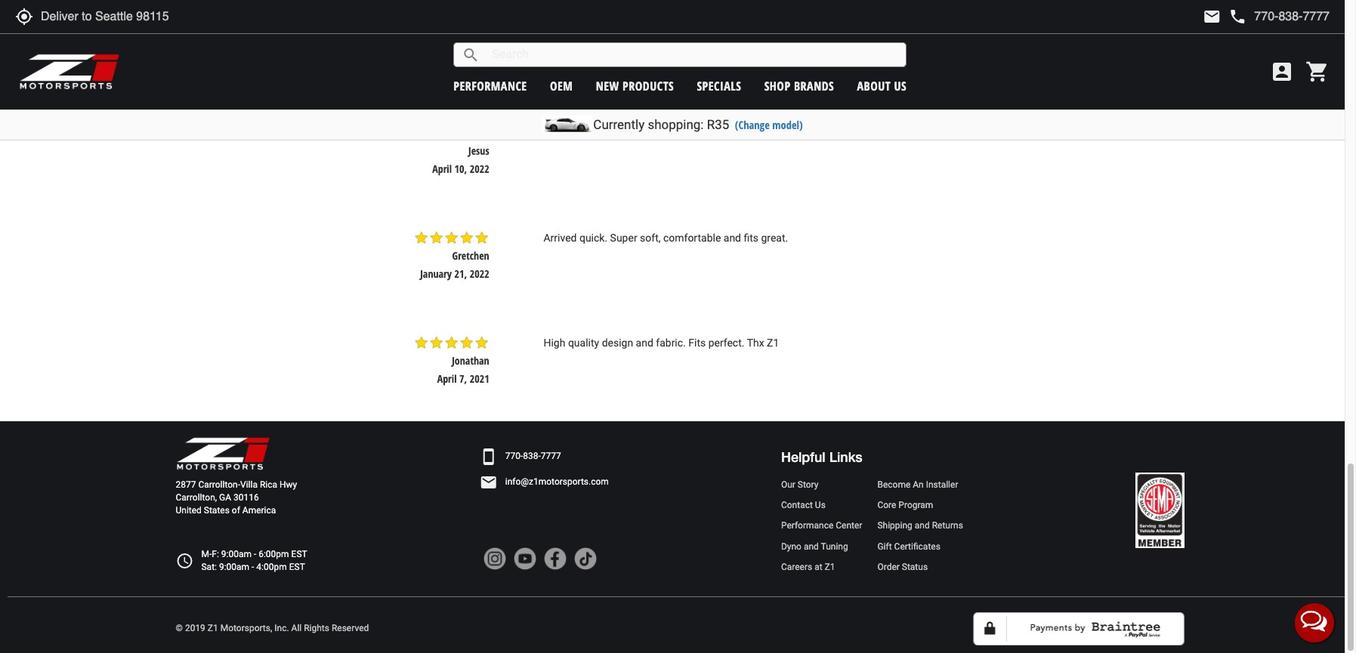 Task type: vqa. For each thing, say whether or not it's contained in the screenshot.
Contact Us Us
yes



Task type: describe. For each thing, give the bounding box(es) containing it.
center
[[836, 521, 863, 532]]

links
[[829, 449, 863, 465]]

gift
[[878, 541, 892, 552]]

an
[[913, 480, 924, 491]]

quality for star star star star star jonathan april 7, 2021
[[568, 337, 599, 349]]

of
[[232, 506, 240, 516]]

motorsports,
[[220, 624, 272, 634]]

dyno and tuning
[[781, 541, 848, 552]]

0 vertical spatial z1
[[767, 337, 779, 349]]

performance center link
[[781, 520, 863, 533]]

reserved
[[332, 624, 369, 634]]

specials
[[697, 77, 742, 94]]

(change
[[735, 118, 770, 132]]

new products link
[[596, 77, 674, 94]]

our
[[781, 480, 796, 491]]

thx
[[747, 337, 764, 349]]

inc.
[[275, 624, 289, 634]]

careers at z1 link
[[781, 561, 863, 574]]

phone
[[1229, 8, 1247, 26]]

high
[[544, 337, 566, 349]]

arrived quick. super soft, comfortable and fits great.
[[544, 232, 788, 244]]

10,
[[455, 162, 467, 176]]

performance center
[[781, 521, 863, 532]]

contact
[[781, 500, 813, 511]]

brands
[[794, 77, 834, 94]]

shopping_cart
[[1306, 60, 1330, 84]]

© 2019 z1 motorsports, inc. all rights reserved
[[176, 624, 369, 634]]

currently shopping: r35 (change model)
[[593, 117, 803, 132]]

core
[[878, 500, 896, 511]]

m-
[[201, 549, 212, 560]]

contact us
[[781, 500, 826, 511]]

all
[[291, 624, 302, 634]]

youtube link image
[[514, 548, 536, 570]]

at
[[815, 562, 823, 573]]

good
[[628, 127, 652, 139]]

1 vertical spatial est
[[289, 562, 305, 573]]

access_time m-f: 9:00am - 6:00pm est sat: 9:00am - 4:00pm est
[[176, 549, 307, 573]]

z1 for careers at z1
[[825, 562, 835, 573]]

r35
[[707, 117, 729, 132]]

certificates
[[894, 541, 941, 552]]

2019
[[185, 624, 205, 634]]

quick.
[[580, 232, 608, 244]]

perfect.
[[709, 337, 745, 349]]

(change model) link
[[735, 118, 803, 132]]

hwy
[[280, 480, 297, 491]]

phone link
[[1229, 8, 1330, 26]]

shipping and returns link
[[878, 520, 963, 533]]

shipping
[[878, 521, 913, 532]]

dyno
[[781, 541, 802, 552]]

shipping and returns
[[878, 521, 963, 532]]

2021
[[470, 372, 489, 386]]

very
[[606, 127, 625, 139]]

high quality design and fabric.  fits perfect.  thx z1
[[544, 337, 779, 349]]

2877 carrollton-villa rica hwy carrollton, ga 30116 united states of america
[[176, 480, 297, 516]]

tiktok link image
[[574, 548, 597, 570]]

0 vertical spatial -
[[254, 549, 256, 560]]

fabric.
[[656, 337, 686, 349]]

star star star star star gretchen january 21, 2022
[[414, 231, 489, 281]]

my_location
[[15, 8, 33, 26]]

helpful links
[[781, 449, 863, 465]]

Search search field
[[480, 43, 906, 66]]

performance
[[781, 521, 834, 532]]

fits
[[689, 337, 706, 349]]

fits
[[744, 232, 759, 244]]

united
[[176, 506, 202, 516]]

7777
[[541, 451, 561, 462]]

order status
[[878, 562, 928, 573]]

carrollton-
[[198, 480, 240, 491]]

us for contact us
[[815, 500, 826, 511]]

f:
[[212, 549, 219, 560]]

2877
[[176, 480, 196, 491]]

gift certificates link
[[878, 541, 963, 554]]

and left fits
[[724, 232, 741, 244]]

about
[[857, 77, 891, 94]]

performance
[[454, 77, 527, 94]]

story
[[798, 480, 819, 491]]

z1 for © 2019 z1 motorsports, inc. all rights reserved
[[208, 624, 218, 634]]

april for star star star star star jesus april 10, 2022
[[432, 162, 452, 176]]

contact us link
[[781, 500, 863, 513]]

dyno and tuning link
[[781, 541, 863, 554]]

about us link
[[857, 77, 907, 94]]

performance link
[[454, 77, 527, 94]]

star star star star star jonathan april 7, 2021
[[414, 336, 489, 386]]

great.
[[761, 232, 788, 244]]

2022 for star star star star star gretchen january 21, 2022
[[470, 267, 489, 281]]

email info@z1motorsports.com
[[480, 474, 609, 492]]



Task type: locate. For each thing, give the bounding box(es) containing it.
account_box link
[[1266, 60, 1298, 84]]

2022 down the jesus
[[470, 162, 489, 176]]

quality for star star star star star jesus april 10, 2022
[[561, 127, 592, 139]]

april left 7,
[[437, 372, 457, 386]]

rights
[[304, 624, 329, 634]]

info@z1motorsports.com link
[[505, 476, 609, 489]]

2022 inside star star star star star jesus april 10, 2022
[[470, 162, 489, 176]]

info@z1motorsports.com
[[505, 477, 609, 487]]

currently
[[593, 117, 645, 132]]

0 vertical spatial quality
[[561, 127, 592, 139]]

design
[[602, 337, 633, 349]]

shop brands link
[[764, 77, 834, 94]]

z1
[[767, 337, 779, 349], [825, 562, 835, 573], [208, 624, 218, 634]]

instagram link image
[[483, 548, 506, 570]]

oem link
[[550, 77, 573, 94]]

sat:
[[201, 562, 217, 573]]

quality
[[561, 127, 592, 139], [568, 337, 599, 349]]

2 vertical spatial z1
[[208, 624, 218, 634]]

gretchen
[[452, 249, 489, 263]]

gift certificates
[[878, 541, 941, 552]]

- left 6:00pm at left bottom
[[254, 549, 256, 560]]

838-
[[523, 451, 541, 462]]

the quality is very good
[[544, 127, 652, 139]]

america
[[242, 506, 276, 516]]

carrollton,
[[176, 493, 217, 503]]

770-838-7777 link
[[505, 450, 561, 463]]

21,
[[455, 267, 467, 281]]

shop
[[764, 77, 791, 94]]

rica
[[260, 480, 277, 491]]

oem
[[550, 77, 573, 94]]

facebook link image
[[544, 548, 567, 570]]

our story
[[781, 480, 819, 491]]

the
[[544, 127, 559, 139]]

mail phone
[[1203, 8, 1247, 26]]

2022
[[470, 162, 489, 176], [470, 267, 489, 281]]

770-
[[505, 451, 523, 462]]

1 horizontal spatial us
[[894, 77, 907, 94]]

0 horizontal spatial us
[[815, 500, 826, 511]]

smartphone
[[480, 448, 498, 466]]

0 vertical spatial 2022
[[470, 162, 489, 176]]

april inside star star star star star jesus april 10, 2022
[[432, 162, 452, 176]]

star
[[414, 126, 429, 141], [429, 126, 444, 141], [444, 126, 459, 141], [459, 126, 474, 141], [474, 126, 489, 141], [414, 231, 429, 246], [429, 231, 444, 246], [444, 231, 459, 246], [459, 231, 474, 246], [474, 231, 489, 246], [414, 336, 429, 351], [429, 336, 444, 351], [444, 336, 459, 351], [459, 336, 474, 351], [474, 336, 489, 351]]

quality right high
[[568, 337, 599, 349]]

specials link
[[697, 77, 742, 94]]

tuning
[[821, 541, 848, 552]]

and
[[724, 232, 741, 244], [636, 337, 654, 349], [915, 521, 930, 532], [804, 541, 819, 552]]

core program link
[[878, 500, 963, 513]]

smartphone 770-838-7777
[[480, 448, 561, 466]]

april left 10, on the left top of the page
[[432, 162, 452, 176]]

super
[[610, 232, 637, 244]]

6:00pm
[[259, 549, 289, 560]]

and down core program link
[[915, 521, 930, 532]]

and right dyno
[[804, 541, 819, 552]]

z1 motorsports logo image
[[19, 53, 121, 91]]

1 vertical spatial -
[[252, 562, 254, 573]]

april for star star star star star jonathan april 7, 2021
[[437, 372, 457, 386]]

careers
[[781, 562, 812, 573]]

become an installer link
[[878, 479, 963, 492]]

is
[[595, 127, 603, 139]]

returns
[[932, 521, 963, 532]]

search
[[462, 46, 480, 64]]

us for about us
[[894, 77, 907, 94]]

est right 4:00pm
[[289, 562, 305, 573]]

1 vertical spatial quality
[[568, 337, 599, 349]]

©
[[176, 624, 183, 634]]

z1 right at
[[825, 562, 835, 573]]

april inside star star star star star jonathan april 7, 2021
[[437, 372, 457, 386]]

helpful
[[781, 449, 826, 465]]

z1 right 2019
[[208, 624, 218, 634]]

january
[[420, 267, 452, 281]]

1 2022 from the top
[[470, 162, 489, 176]]

shopping_cart link
[[1302, 60, 1330, 84]]

arrived
[[544, 232, 577, 244]]

1 vertical spatial april
[[437, 372, 457, 386]]

soft,
[[640, 232, 661, 244]]

9:00am right sat:
[[219, 562, 249, 573]]

1 vertical spatial us
[[815, 500, 826, 511]]

2022 inside star star star star star gretchen january 21, 2022
[[470, 267, 489, 281]]

program
[[899, 500, 933, 511]]

core program
[[878, 500, 933, 511]]

comfortable
[[663, 232, 721, 244]]

4:00pm
[[256, 562, 287, 573]]

7,
[[459, 372, 467, 386]]

- left 4:00pm
[[252, 562, 254, 573]]

0 vertical spatial us
[[894, 77, 907, 94]]

1 horizontal spatial z1
[[767, 337, 779, 349]]

and left fabric.
[[636, 337, 654, 349]]

1 vertical spatial 9:00am
[[219, 562, 249, 573]]

jonathan
[[452, 354, 489, 368]]

quality left is
[[561, 127, 592, 139]]

2 2022 from the top
[[470, 267, 489, 281]]

0 horizontal spatial z1
[[208, 624, 218, 634]]

our story link
[[781, 479, 863, 492]]

shop brands
[[764, 77, 834, 94]]

about us
[[857, 77, 907, 94]]

2 horizontal spatial z1
[[825, 562, 835, 573]]

villa
[[240, 480, 258, 491]]

account_box
[[1270, 60, 1294, 84]]

sema member logo image
[[1136, 473, 1184, 549]]

est right 6:00pm at left bottom
[[291, 549, 307, 560]]

0 vertical spatial est
[[291, 549, 307, 560]]

0 vertical spatial 9:00am
[[221, 549, 252, 560]]

z1 company logo image
[[176, 436, 270, 472]]

us right about
[[894, 77, 907, 94]]

access_time
[[176, 552, 194, 570]]

1 vertical spatial z1
[[825, 562, 835, 573]]

z1 right thx
[[767, 337, 779, 349]]

30116
[[234, 493, 259, 503]]

star star star star star jesus april 10, 2022
[[414, 126, 489, 176]]

mail link
[[1203, 8, 1221, 26]]

ga
[[219, 493, 231, 503]]

states
[[204, 506, 230, 516]]

jesus
[[469, 144, 489, 158]]

1 vertical spatial 2022
[[470, 267, 489, 281]]

us down our story link
[[815, 500, 826, 511]]

2022 right the 21,
[[470, 267, 489, 281]]

9:00am right "f:"
[[221, 549, 252, 560]]

0 vertical spatial april
[[432, 162, 452, 176]]

2022 for star star star star star jesus april 10, 2022
[[470, 162, 489, 176]]



